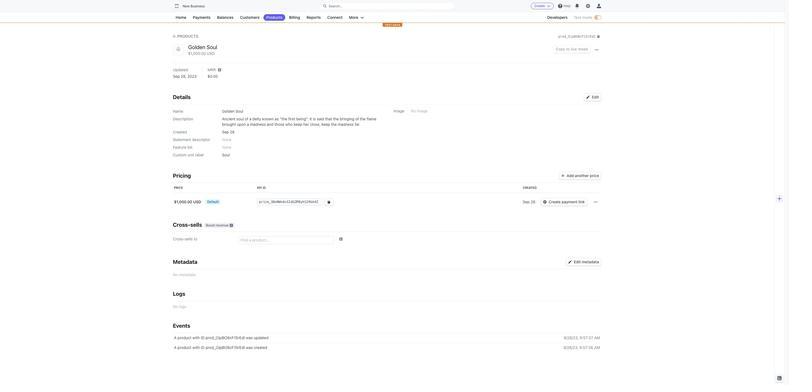 Task type: describe. For each thing, give the bounding box(es) containing it.
9/28/23, for 9/28/23, 9:57:36 am
[[564, 345, 579, 350]]

her
[[303, 122, 309, 127]]

add
[[567, 173, 574, 178]]

updated
[[173, 67, 188, 72]]

unit
[[188, 153, 194, 157]]

price
[[590, 173, 599, 178]]

edit metadata button
[[566, 258, 601, 266]]

svg image inside create payment link link
[[543, 200, 547, 204]]

with for a product with id prod_oipbo8cf15redi was created
[[193, 345, 200, 350]]

updated
[[254, 335, 269, 340]]

copy
[[556, 47, 565, 51]]

deity
[[253, 117, 261, 121]]

mrr
[[208, 67, 216, 72]]

metadata for no metadata
[[179, 272, 196, 277]]

home link
[[173, 14, 189, 21]]

soul for golden soul $1,000.00 usd
[[207, 44, 217, 50]]

product for a product with id prod_oipbo8cf15redi was created
[[178, 345, 191, 350]]

close,
[[310, 122, 321, 127]]

svg image for pricing
[[561, 174, 565, 177]]

search…
[[329, 4, 343, 8]]

new business button
[[173, 2, 210, 10]]

1 horizontal spatial products link
[[264, 14, 285, 21]]

9/28/23, for 9/28/23, 9:57:37 am
[[564, 335, 579, 340]]

known
[[262, 117, 274, 121]]

label
[[195, 153, 204, 157]]

0 horizontal spatial created
[[173, 130, 187, 134]]

updated sep 28, 2023
[[173, 67, 197, 79]]

create payment link link
[[541, 198, 587, 206]]

details
[[173, 94, 191, 100]]

api
[[257, 186, 262, 189]]

a product with id prod_oipbo8cf15redi was updated
[[174, 335, 269, 340]]

create button
[[531, 3, 554, 9]]

new business
[[183, 4, 205, 8]]

as
[[275, 117, 279, 121]]

none for statement descriptor
[[222, 137, 231, 142]]

9:57:37
[[580, 335, 593, 340]]

sep 28 inside sep 28 link
[[523, 199, 536, 204]]

logs
[[179, 304, 186, 309]]

a product with id prod_oipbo8cf15redi was created link
[[173, 343, 557, 353]]

no metadata
[[173, 272, 196, 277]]

pricing
[[173, 172, 191, 179]]

descriptor
[[192, 137, 210, 142]]

to inside button
[[566, 47, 570, 51]]

1 vertical spatial 28
[[531, 199, 536, 204]]

a product with id prod_oipbo8cf15redi was created
[[174, 345, 267, 350]]

0 horizontal spatial sep 28
[[222, 130, 235, 134]]

statement descriptor
[[173, 137, 210, 142]]

add another price
[[567, 173, 599, 178]]

0 horizontal spatial a
[[247, 122, 249, 127]]

data
[[393, 23, 400, 26]]

name
[[173, 109, 183, 114]]

api id
[[257, 186, 266, 189]]

is
[[313, 117, 316, 121]]

1 vertical spatial created
[[523, 186, 537, 189]]

balances link
[[214, 14, 236, 21]]

prod_oipbo8cf15redi inside button
[[558, 35, 596, 38]]

0 vertical spatial id
[[263, 186, 266, 189]]

who
[[285, 122, 293, 127]]

create payment link
[[549, 199, 585, 204]]

2 vertical spatial soul
[[222, 153, 230, 157]]

live
[[571, 47, 577, 51]]

the right that
[[333, 117, 339, 121]]

edit for edit
[[592, 95, 599, 99]]

golden for golden soul $1,000.00 usd
[[188, 44, 205, 50]]

another
[[575, 173, 589, 178]]

link
[[579, 199, 585, 204]]

cross-sells to
[[173, 237, 197, 241]]

prod_oipbo8cf15redi button
[[558, 34, 600, 39]]

9/28/23, 9:57:36 am link
[[562, 343, 601, 353]]

logs
[[173, 291, 185, 297]]

no logs
[[173, 304, 186, 309]]

product for a product with id prod_oipbo8cf15redi was updated
[[178, 335, 191, 340]]

$0.00
[[208, 74, 218, 79]]

2023
[[188, 74, 197, 79]]

business
[[191, 4, 205, 8]]

soul
[[237, 117, 244, 121]]

image
[[417, 109, 428, 113]]

2 keep from the left
[[322, 122, 330, 127]]

customers link
[[237, 14, 262, 21]]

0 horizontal spatial products link
[[173, 34, 198, 39]]

create for create
[[535, 4, 545, 8]]

said
[[317, 117, 324, 121]]

Search… search field
[[320, 3, 454, 9]]

edit metadata
[[574, 259, 599, 264]]

0 horizontal spatial products
[[177, 34, 198, 38]]

1 madness from the left
[[250, 122, 266, 127]]

9:57:36
[[580, 345, 593, 350]]

help
[[564, 4, 571, 8]]

default
[[207, 200, 219, 204]]

created
[[254, 345, 267, 350]]

9/28/23, 9:57:36 am
[[564, 345, 600, 350]]

statement
[[173, 137, 191, 142]]

reports
[[307, 15, 321, 20]]

$1,000.00 usd
[[174, 199, 201, 204]]

id for a product with id prod_oipbo8cf15redi was updated
[[201, 335, 205, 340]]

was for created
[[246, 345, 253, 350]]

flame
[[367, 117, 377, 121]]

description
[[173, 117, 193, 121]]

cross- for cross-sells to
[[173, 237, 185, 241]]

sells for cross-sells
[[190, 222, 202, 228]]

svg image for metadata
[[569, 260, 572, 264]]

home
[[176, 15, 186, 20]]

add another price button
[[559, 172, 601, 180]]

price
[[174, 186, 183, 189]]



Task type: vqa. For each thing, say whether or not it's contained in the screenshot.


Task type: locate. For each thing, give the bounding box(es) containing it.
1 vertical spatial metadata
[[179, 272, 196, 277]]

0 horizontal spatial create
[[535, 4, 545, 8]]

1 horizontal spatial keep
[[322, 122, 330, 127]]

prod_oipbo8cf15redi for updated
[[206, 335, 245, 340]]

edit for edit metadata
[[574, 259, 581, 264]]

the down that
[[331, 122, 337, 127]]

28,
[[181, 74, 186, 79]]

none for feature list
[[222, 145, 231, 150]]

0 vertical spatial mode
[[582, 15, 593, 20]]

0 vertical spatial svg image
[[595, 48, 599, 52]]

products link
[[264, 14, 285, 21], [173, 34, 198, 39]]

edit link
[[585, 93, 601, 101]]

soul right label
[[222, 153, 230, 157]]

sells
[[190, 222, 202, 228], [185, 237, 193, 241]]

0 vertical spatial products link
[[264, 14, 285, 21]]

0 vertical spatial product
[[178, 335, 191, 340]]

0 horizontal spatial svg image
[[561, 174, 565, 177]]

a for a product with id prod_oipbo8cf15redi was created
[[174, 345, 177, 350]]

2 vertical spatial sep
[[523, 199, 530, 204]]

1 vertical spatial svg image
[[561, 174, 565, 177]]

prod_oipbo8cf15redi up a product with id prod_oipbo8cf15redi was created
[[206, 335, 245, 340]]

of right soul
[[245, 117, 248, 121]]

1 vertical spatial products
[[177, 34, 198, 38]]

1 horizontal spatial products
[[266, 15, 283, 20]]

custom
[[173, 153, 187, 157]]

0 vertical spatial 28
[[230, 130, 235, 134]]

0 vertical spatial 9/28/23,
[[564, 335, 579, 340]]

no for image
[[411, 109, 416, 113]]

0 horizontal spatial madness
[[250, 122, 266, 127]]

soul up mrr
[[207, 44, 217, 50]]

2 horizontal spatial soul
[[236, 109, 243, 114]]

1 vertical spatial golden
[[222, 109, 235, 114]]

0 vertical spatial none
[[222, 137, 231, 142]]

1 horizontal spatial golden
[[222, 109, 235, 114]]

1 horizontal spatial sep
[[222, 130, 229, 134]]

1 a from the top
[[174, 335, 177, 340]]

Search… text field
[[320, 3, 454, 9]]

cross- up cross-sells to at the left bottom of page
[[173, 222, 190, 228]]

developers
[[547, 15, 568, 20]]

0 vertical spatial no
[[411, 109, 416, 113]]

0 vertical spatial was
[[246, 335, 253, 340]]

metadata
[[173, 259, 197, 265]]

no left image
[[411, 109, 416, 113]]

1 vertical spatial a
[[247, 122, 249, 127]]

edit inside 'link'
[[592, 95, 599, 99]]

feature
[[173, 145, 186, 150]]

1 horizontal spatial to
[[566, 47, 570, 51]]

connect
[[327, 15, 343, 20]]

2 horizontal spatial sep
[[523, 199, 530, 204]]

create inside button
[[535, 4, 545, 8]]

no for logs
[[173, 304, 178, 309]]

prod_oipbo8cf15redi up live
[[558, 35, 596, 38]]

svg image down prod_oipbo8cf15redi button
[[595, 48, 599, 52]]

1 horizontal spatial sep 28
[[523, 199, 536, 204]]

cross-
[[173, 222, 190, 228], [173, 237, 185, 241]]

a
[[249, 117, 252, 121], [247, 122, 249, 127]]

create up "developers" link
[[535, 4, 545, 8]]

madness down 'deity'
[[250, 122, 266, 127]]

1 vertical spatial prod_oipbo8cf15redi
[[206, 335, 245, 340]]

1 vertical spatial no
[[173, 272, 178, 277]]

billing
[[289, 15, 300, 20]]

created
[[173, 130, 187, 134], [523, 186, 537, 189]]

0 vertical spatial products
[[266, 15, 283, 20]]

it
[[310, 117, 312, 121]]

ancient
[[222, 117, 236, 121]]

was left created
[[246, 345, 253, 350]]

sells down cross-sells
[[185, 237, 193, 241]]

more button
[[346, 14, 367, 21]]

0 horizontal spatial edit
[[574, 259, 581, 264]]

far.
[[355, 122, 360, 127]]

0 vertical spatial usd
[[207, 51, 215, 56]]

1 horizontal spatial madness
[[338, 122, 354, 127]]

soul for golden soul
[[236, 109, 243, 114]]

1 horizontal spatial of
[[355, 117, 359, 121]]

0 vertical spatial edit
[[592, 95, 599, 99]]

1 vertical spatial $1,000.00
[[174, 199, 192, 204]]

0 vertical spatial am
[[594, 335, 600, 340]]

was left updated
[[246, 335, 253, 340]]

boost revenue element
[[204, 223, 235, 228]]

am right 9:57:36
[[594, 345, 600, 350]]

mode right live
[[578, 47, 588, 51]]

1 vertical spatial none
[[222, 145, 231, 150]]

0 vertical spatial cross-
[[173, 222, 190, 228]]

1 horizontal spatial soul
[[222, 153, 230, 157]]

am right "9:57:37"
[[594, 335, 600, 340]]

bringing
[[340, 117, 354, 121]]

mode inside button
[[578, 47, 588, 51]]

2 of from the left
[[355, 117, 359, 121]]

0 horizontal spatial metadata
[[179, 272, 196, 277]]

the up far.
[[360, 117, 366, 121]]

1 vertical spatial mode
[[578, 47, 588, 51]]

9/28/23, down 9/28/23, 9:57:37 am link
[[564, 345, 579, 350]]

0 vertical spatial $1,000.00
[[188, 51, 206, 56]]

edit inside button
[[574, 259, 581, 264]]

$1,000.00 down price
[[174, 199, 192, 204]]

0 horizontal spatial of
[[245, 117, 248, 121]]

metadata inside button
[[582, 259, 599, 264]]

1 product from the top
[[178, 335, 191, 340]]

1 horizontal spatial edit
[[592, 95, 599, 99]]

"the
[[280, 117, 287, 121]]

boost revenue
[[206, 223, 229, 227]]

keep down being". at the left top of page
[[294, 122, 302, 127]]

prod_oipbo8cf15redi for created
[[206, 345, 245, 350]]

reports link
[[304, 14, 324, 21]]

prod_oipbo8cf15redi
[[558, 35, 596, 38], [206, 335, 245, 340], [206, 345, 245, 350]]

cross- down cross-sells
[[173, 237, 185, 241]]

0 vertical spatial create
[[535, 4, 545, 8]]

9/28/23, up 9/28/23, 9:57:36 am link
[[564, 335, 579, 340]]

create
[[535, 4, 545, 8], [549, 199, 561, 204]]

of up far.
[[355, 117, 359, 121]]

1 horizontal spatial a
[[249, 117, 252, 121]]

revenue
[[216, 223, 229, 227]]

copy to live mode button
[[554, 45, 590, 53]]

0 vertical spatial a
[[249, 117, 252, 121]]

1 horizontal spatial svg image
[[569, 260, 572, 264]]

2 a from the top
[[174, 345, 177, 350]]

svg image left add
[[561, 174, 565, 177]]

1 vertical spatial to
[[194, 237, 197, 241]]

svg image
[[587, 96, 590, 99], [543, 200, 547, 204], [327, 200, 331, 204], [594, 200, 598, 204]]

mode right test
[[582, 15, 593, 20]]

golden for golden soul
[[222, 109, 235, 114]]

events
[[173, 323, 190, 329]]

2 with from the top
[[193, 345, 200, 350]]

2 vertical spatial prod_oipbo8cf15redi
[[206, 345, 245, 350]]

2 am from the top
[[594, 345, 600, 350]]

customers
[[240, 15, 260, 20]]

0 vertical spatial metadata
[[582, 259, 599, 264]]

and
[[267, 122, 274, 127]]

1 vertical spatial am
[[594, 345, 600, 350]]

usd up mrr
[[207, 51, 215, 56]]

2 none from the top
[[222, 145, 231, 150]]

$1,000.00 up the updated sep 28, 2023
[[188, 51, 206, 56]]

1 horizontal spatial create
[[549, 199, 561, 204]]

1 of from the left
[[245, 117, 248, 121]]

no image
[[411, 109, 428, 113]]

being".
[[296, 117, 309, 121]]

1 9/28/23, from the top
[[564, 335, 579, 340]]

prod_oipbo8cf15redi down a product with id prod_oipbo8cf15redi was updated at the bottom left
[[206, 345, 245, 350]]

billing link
[[286, 14, 303, 21]]

0 vertical spatial sells
[[190, 222, 202, 228]]

2 madness from the left
[[338, 122, 354, 127]]

usd left default
[[193, 199, 201, 204]]

id for a product with id prod_oipbo8cf15redi was created
[[201, 345, 205, 350]]

payments
[[193, 15, 211, 20]]

no down metadata
[[173, 272, 178, 277]]

0 vertical spatial prod_oipbo8cf15redi
[[558, 35, 596, 38]]

$1,000.00
[[188, 51, 206, 56], [174, 199, 192, 204]]

list
[[187, 145, 193, 150]]

1 vertical spatial with
[[193, 345, 200, 350]]

test
[[574, 15, 581, 20]]

0 horizontal spatial golden
[[188, 44, 205, 50]]

0 horizontal spatial 28
[[230, 130, 235, 134]]

1 was from the top
[[246, 335, 253, 340]]

the
[[333, 117, 339, 121], [360, 117, 366, 121], [331, 122, 337, 127]]

0 vertical spatial sep
[[173, 74, 180, 79]]

id inside a product with id prod_oipbo8cf15redi was created link
[[201, 345, 205, 350]]

new
[[183, 4, 190, 8]]

9/28/23,
[[564, 335, 579, 340], [564, 345, 579, 350]]

2 horizontal spatial svg image
[[595, 48, 599, 52]]

0 vertical spatial soul
[[207, 44, 217, 50]]

1 keep from the left
[[294, 122, 302, 127]]

soul inside golden soul $1,000.00 usd
[[207, 44, 217, 50]]

1 vertical spatial product
[[178, 345, 191, 350]]

help button
[[556, 2, 573, 10]]

ancient soul of a deity known as "the first being". it is said that the bringing of the flame brought upon a madness and those who keep her close, keep the madness far.
[[222, 117, 377, 127]]

created up statement
[[173, 130, 187, 134]]

keep down that
[[322, 122, 330, 127]]

2 vertical spatial svg image
[[569, 260, 572, 264]]

balances
[[217, 15, 234, 20]]

0 vertical spatial with
[[193, 335, 200, 340]]

1 vertical spatial id
[[201, 335, 205, 340]]

soul
[[207, 44, 217, 50], [236, 109, 243, 114], [222, 153, 230, 157]]

test mode
[[574, 15, 593, 20]]

no left logs on the left of the page
[[173, 304, 178, 309]]

1 vertical spatial edit
[[574, 259, 581, 264]]

soul up soul
[[236, 109, 243, 114]]

created up sep 28 link
[[523, 186, 537, 189]]

svg image left edit metadata
[[569, 260, 572, 264]]

1 vertical spatial create
[[549, 199, 561, 204]]

madness down bringing
[[338, 122, 354, 127]]

a product with id prod_oipbo8cf15redi was updated link
[[173, 333, 557, 343]]

upon
[[237, 122, 246, 127]]

usd inside golden soul $1,000.00 usd
[[207, 51, 215, 56]]

keep
[[294, 122, 302, 127], [322, 122, 330, 127]]

a for a product with id prod_oipbo8cf15redi was updated
[[174, 335, 177, 340]]

sells left boost
[[190, 222, 202, 228]]

with down a product with id prod_oipbo8cf15redi was updated at the bottom left
[[193, 345, 200, 350]]

am for 9/28/23, 9:57:36 am
[[594, 345, 600, 350]]

id up a product with id prod_oipbo8cf15redi was created
[[201, 335, 205, 340]]

with for a product with id prod_oipbo8cf15redi was updated
[[193, 335, 200, 340]]

products link left billing link
[[264, 14, 285, 21]]

a left 'deity'
[[249, 117, 252, 121]]

golden soul
[[222, 109, 243, 114]]

metadata for edit metadata
[[582, 259, 599, 264]]

with up a product with id prod_oipbo8cf15redi was created
[[193, 335, 200, 340]]

more
[[349, 15, 358, 20]]

copy to live mode
[[556, 47, 588, 51]]

1 vertical spatial sep
[[222, 130, 229, 134]]

2 vertical spatial no
[[173, 304, 178, 309]]

0 vertical spatial to
[[566, 47, 570, 51]]

0 vertical spatial golden
[[188, 44, 205, 50]]

1 vertical spatial 9/28/23,
[[564, 345, 579, 350]]

svg image
[[595, 48, 599, 52], [561, 174, 565, 177], [569, 260, 572, 264]]

2 cross- from the top
[[173, 237, 185, 241]]

1 none from the top
[[222, 137, 231, 142]]

1 vertical spatial products link
[[173, 34, 198, 39]]

1 vertical spatial was
[[246, 345, 253, 350]]

products link down home link
[[173, 34, 198, 39]]

1 cross- from the top
[[173, 222, 190, 228]]

test
[[385, 23, 392, 26]]

2 product from the top
[[178, 345, 191, 350]]

1 am from the top
[[594, 335, 600, 340]]

0 horizontal spatial usd
[[193, 199, 201, 204]]

to left live
[[566, 47, 570, 51]]

1 vertical spatial cross-
[[173, 237, 185, 241]]

edit
[[592, 95, 599, 99], [574, 259, 581, 264]]

cross-sells
[[173, 222, 202, 228]]

0 horizontal spatial keep
[[294, 122, 302, 127]]

am
[[594, 335, 600, 340], [594, 345, 600, 350]]

1 vertical spatial a
[[174, 345, 177, 350]]

those
[[275, 122, 284, 127]]

to down cross-sells
[[194, 237, 197, 241]]

golden
[[188, 44, 205, 50], [222, 109, 235, 114]]

0 vertical spatial created
[[173, 130, 187, 134]]

sells for cross-sells to
[[185, 237, 193, 241]]

1 vertical spatial sells
[[185, 237, 193, 241]]

mode
[[582, 15, 593, 20], [578, 47, 588, 51]]

1 vertical spatial sep 28
[[523, 199, 536, 204]]

$1,000.00 inside golden soul $1,000.00 usd
[[188, 51, 206, 56]]

9/28/23, 9:57:37 am link
[[562, 333, 601, 343]]

a right the upon
[[247, 122, 249, 127]]

sep
[[173, 74, 180, 79], [222, 130, 229, 134], [523, 199, 530, 204]]

payments link
[[190, 14, 213, 21]]

products left 'billing'
[[266, 15, 283, 20]]

golden inside golden soul $1,000.00 usd
[[188, 44, 205, 50]]

2 9/28/23, from the top
[[564, 345, 579, 350]]

0 horizontal spatial sep
[[173, 74, 180, 79]]

none
[[222, 137, 231, 142], [222, 145, 231, 150]]

first
[[288, 117, 295, 121]]

id down a product with id prod_oipbo8cf15redi was updated at the bottom left
[[201, 345, 205, 350]]

1 vertical spatial soul
[[236, 109, 243, 114]]

boost
[[206, 223, 215, 227]]

create left payment
[[549, 199, 561, 204]]

0 horizontal spatial to
[[194, 237, 197, 241]]

sep 28 link
[[521, 193, 539, 211]]

sep inside sep 28 link
[[523, 199, 530, 204]]

cross- for cross-sells
[[173, 222, 190, 228]]

1 vertical spatial usd
[[193, 199, 201, 204]]

1 horizontal spatial created
[[523, 186, 537, 189]]

svg image inside edit 'link'
[[587, 96, 590, 99]]

2 was from the top
[[246, 345, 253, 350]]

usd
[[207, 51, 215, 56], [193, 199, 201, 204]]

products down home link
[[177, 34, 198, 38]]

am for 9/28/23, 9:57:37 am
[[594, 335, 600, 340]]

image
[[394, 109, 404, 113]]

svg image inside edit metadata button
[[569, 260, 572, 264]]

custom unit label
[[173, 153, 204, 157]]

1 with from the top
[[193, 335, 200, 340]]

id right api
[[263, 186, 266, 189]]

svg image inside add another price button
[[561, 174, 565, 177]]

1 horizontal spatial usd
[[207, 51, 215, 56]]

create for create payment link
[[549, 199, 561, 204]]

id inside a product with id prod_oipbo8cf15redi was updated link
[[201, 335, 205, 340]]

0 vertical spatial a
[[174, 335, 177, 340]]

2 vertical spatial id
[[201, 345, 205, 350]]

sep inside the updated sep 28, 2023
[[173, 74, 180, 79]]

1 horizontal spatial metadata
[[582, 259, 599, 264]]

connect link
[[325, 14, 345, 21]]

was for updated
[[246, 335, 253, 340]]



